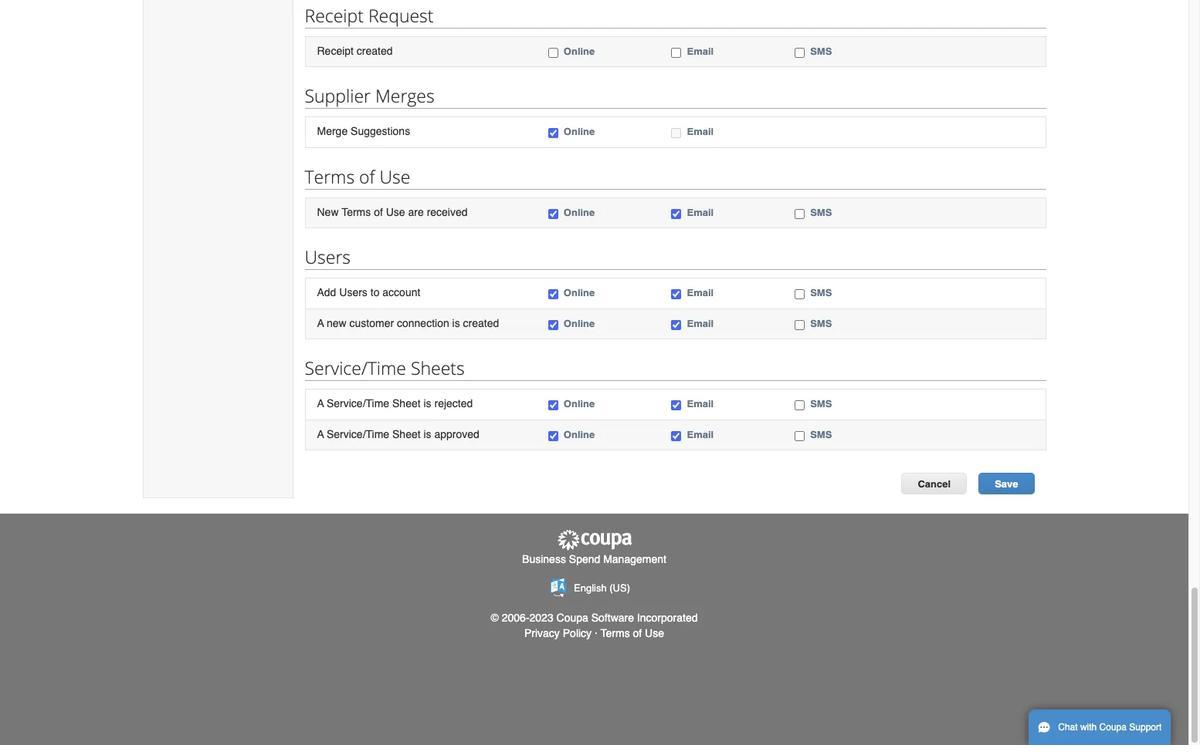 Task type: describe. For each thing, give the bounding box(es) containing it.
suggestions
[[351, 125, 410, 138]]

0 vertical spatial use
[[380, 164, 410, 189]]

english
[[574, 583, 607, 594]]

2 vertical spatial use
[[645, 628, 664, 640]]

support
[[1129, 723, 1162, 734]]

new
[[317, 206, 339, 218]]

a for a service/time sheet is approved
[[317, 428, 324, 441]]

add users to account
[[317, 287, 420, 299]]

rejected
[[434, 398, 473, 410]]

privacy policy link
[[524, 628, 592, 640]]

sms for are
[[810, 207, 832, 218]]

merges
[[375, 83, 435, 108]]

a for a new customer connection is created
[[317, 317, 324, 330]]

1 vertical spatial terms
[[342, 206, 371, 218]]

approved
[[434, 428, 479, 441]]

a service/time sheet is approved
[[317, 428, 479, 441]]

policy
[[563, 628, 592, 640]]

supplier merges
[[305, 83, 435, 108]]

management
[[603, 554, 666, 566]]

business spend management
[[522, 554, 666, 566]]

email for a service/time sheet is approved
[[687, 429, 714, 441]]

coupa inside chat with coupa support button
[[1099, 723, 1127, 734]]

sheets
[[411, 356, 465, 381]]

coupa supplier portal image
[[556, 530, 633, 552]]

chat
[[1058, 723, 1078, 734]]

request
[[368, 3, 434, 27]]

0 vertical spatial service/time
[[305, 356, 406, 381]]

connection
[[397, 317, 449, 330]]

business
[[522, 554, 566, 566]]

2023
[[529, 613, 553, 625]]

incorporated
[[637, 613, 698, 625]]

software
[[591, 613, 634, 625]]

sheet for approved
[[392, 428, 421, 441]]

privacy policy
[[524, 628, 592, 640]]

a new customer connection is created
[[317, 317, 499, 330]]

0 vertical spatial users
[[305, 245, 351, 270]]

email for receipt created
[[687, 45, 714, 57]]

a service/time sheet is rejected
[[317, 398, 473, 410]]

email for a service/time sheet is rejected
[[687, 399, 714, 410]]

is for rejected
[[424, 398, 431, 410]]

online for a service/time sheet is rejected
[[564, 399, 595, 410]]

1 vertical spatial of
[[374, 206, 383, 218]]

online for new terms of use are received
[[564, 207, 595, 218]]

a for a service/time sheet is rejected
[[317, 398, 324, 410]]

new terms of use are received
[[317, 206, 468, 218]]

0 vertical spatial is
[[452, 317, 460, 330]]

1 sms from the top
[[810, 45, 832, 57]]

service/time for a service/time sheet is approved
[[327, 428, 389, 441]]

save
[[995, 479, 1018, 491]]

email for add users to account
[[687, 287, 714, 299]]

sheet for rejected
[[392, 398, 421, 410]]



Task type: locate. For each thing, give the bounding box(es) containing it.
customer
[[349, 317, 394, 330]]

1 vertical spatial is
[[424, 398, 431, 410]]

1 vertical spatial use
[[386, 206, 405, 218]]

is left approved
[[424, 428, 431, 441]]

5 email from the top
[[687, 318, 714, 330]]

use up new terms of use are received
[[380, 164, 410, 189]]

cancel link
[[902, 474, 967, 495]]

online
[[564, 45, 595, 57], [564, 126, 595, 138], [564, 207, 595, 218], [564, 287, 595, 299], [564, 318, 595, 330], [564, 399, 595, 410], [564, 429, 595, 441]]

7 online from the top
[[564, 429, 595, 441]]

receipt for receipt request
[[305, 3, 364, 27]]

2 online from the top
[[564, 126, 595, 138]]

0 vertical spatial terms of use
[[305, 164, 410, 189]]

is
[[452, 317, 460, 330], [424, 398, 431, 410], [424, 428, 431, 441]]

1 horizontal spatial terms of use
[[601, 628, 664, 640]]

None checkbox
[[548, 47, 558, 58], [671, 47, 681, 58], [671, 128, 681, 138], [548, 209, 558, 219], [671, 209, 681, 219], [548, 290, 558, 300], [671, 290, 681, 300], [795, 290, 805, 300], [548, 401, 558, 411], [671, 401, 681, 411], [795, 401, 805, 411], [671, 432, 681, 442], [795, 432, 805, 442], [548, 47, 558, 58], [671, 47, 681, 58], [671, 128, 681, 138], [548, 209, 558, 219], [671, 209, 681, 219], [548, 290, 558, 300], [671, 290, 681, 300], [795, 290, 805, 300], [548, 401, 558, 411], [671, 401, 681, 411], [795, 401, 805, 411], [671, 432, 681, 442], [795, 432, 805, 442]]

7 email from the top
[[687, 429, 714, 441]]

6 sms from the top
[[810, 429, 832, 441]]

receipt up "receipt created"
[[305, 3, 364, 27]]

2 vertical spatial terms
[[601, 628, 630, 640]]

use
[[380, 164, 410, 189], [386, 206, 405, 218], [645, 628, 664, 640]]

0 horizontal spatial terms of use
[[305, 164, 410, 189]]

0 vertical spatial of
[[359, 164, 375, 189]]

2 vertical spatial is
[[424, 428, 431, 441]]

©
[[491, 613, 499, 625]]

0 vertical spatial created
[[357, 44, 393, 57]]

sheet
[[392, 398, 421, 410], [392, 428, 421, 441]]

service/time sheets
[[305, 356, 465, 381]]

cancel
[[918, 479, 951, 491]]

2 vertical spatial a
[[317, 428, 324, 441]]

1 online from the top
[[564, 45, 595, 57]]

service/time for a service/time sheet is rejected
[[327, 398, 389, 410]]

6 online from the top
[[564, 399, 595, 410]]

2 vertical spatial service/time
[[327, 428, 389, 441]]

sms
[[810, 45, 832, 57], [810, 207, 832, 218], [810, 287, 832, 299], [810, 318, 832, 330], [810, 399, 832, 410], [810, 429, 832, 441]]

© 2006-2023 coupa software incorporated
[[491, 613, 698, 625]]

1 vertical spatial users
[[339, 287, 367, 299]]

online for add users to account
[[564, 287, 595, 299]]

use left are at left top
[[386, 206, 405, 218]]

a
[[317, 317, 324, 330], [317, 398, 324, 410], [317, 428, 324, 441]]

0 vertical spatial sheet
[[392, 398, 421, 410]]

1 horizontal spatial coupa
[[1099, 723, 1127, 734]]

service/time
[[305, 356, 406, 381], [327, 398, 389, 410], [327, 428, 389, 441]]

to
[[370, 287, 379, 299]]

created right connection
[[463, 317, 499, 330]]

users
[[305, 245, 351, 270], [339, 287, 367, 299]]

spend
[[569, 554, 600, 566]]

2006-
[[502, 613, 529, 625]]

received
[[427, 206, 468, 218]]

email for a new customer connection is created
[[687, 318, 714, 330]]

service/time down a service/time sheet is rejected
[[327, 428, 389, 441]]

coupa right 'with'
[[1099, 723, 1127, 734]]

(us)
[[609, 583, 630, 594]]

sms for is
[[810, 318, 832, 330]]

service/time down customer
[[305, 356, 406, 381]]

4 online from the top
[[564, 287, 595, 299]]

save button
[[978, 474, 1034, 495]]

email for new terms of use are received
[[687, 207, 714, 218]]

receipt created
[[317, 44, 393, 57]]

receipt
[[305, 3, 364, 27], [317, 44, 354, 57]]

2 email from the top
[[687, 126, 714, 138]]

2 a from the top
[[317, 398, 324, 410]]

receipt request
[[305, 3, 434, 27]]

english (us)
[[574, 583, 630, 594]]

2 sheet from the top
[[392, 428, 421, 441]]

3 email from the top
[[687, 207, 714, 218]]

1 vertical spatial service/time
[[327, 398, 389, 410]]

of
[[359, 164, 375, 189], [374, 206, 383, 218], [633, 628, 642, 640]]

add
[[317, 287, 336, 299]]

account
[[382, 287, 420, 299]]

online for a new customer connection is created
[[564, 318, 595, 330]]

None checkbox
[[795, 47, 805, 58], [548, 128, 558, 138], [795, 209, 805, 219], [548, 320, 558, 330], [671, 320, 681, 330], [795, 320, 805, 330], [548, 432, 558, 442], [795, 47, 805, 58], [548, 128, 558, 138], [795, 209, 805, 219], [548, 320, 558, 330], [671, 320, 681, 330], [795, 320, 805, 330], [548, 432, 558, 442]]

2 vertical spatial of
[[633, 628, 642, 640]]

privacy
[[524, 628, 560, 640]]

online for receipt created
[[564, 45, 595, 57]]

6 email from the top
[[687, 399, 714, 410]]

1 vertical spatial sheet
[[392, 428, 421, 441]]

4 email from the top
[[687, 287, 714, 299]]

receipt up supplier
[[317, 44, 354, 57]]

use down the incorporated
[[645, 628, 664, 640]]

email for merge suggestions
[[687, 126, 714, 138]]

chat with coupa support
[[1058, 723, 1162, 734]]

is left rejected
[[424, 398, 431, 410]]

sheet up a service/time sheet is approved
[[392, 398, 421, 410]]

1 vertical spatial terms of use
[[601, 628, 664, 640]]

1 a from the top
[[317, 317, 324, 330]]

online for merge suggestions
[[564, 126, 595, 138]]

sms for rejected
[[810, 399, 832, 410]]

users up add
[[305, 245, 351, 270]]

supplier
[[305, 83, 371, 108]]

merge suggestions
[[317, 125, 410, 138]]

is for approved
[[424, 428, 431, 441]]

0 horizontal spatial created
[[357, 44, 393, 57]]

3 a from the top
[[317, 428, 324, 441]]

terms of use
[[305, 164, 410, 189], [601, 628, 664, 640]]

0 vertical spatial terms
[[305, 164, 355, 189]]

chat with coupa support button
[[1029, 710, 1171, 746]]

3 online from the top
[[564, 207, 595, 218]]

terms
[[305, 164, 355, 189], [342, 206, 371, 218], [601, 628, 630, 640]]

are
[[408, 206, 424, 218]]

1 vertical spatial created
[[463, 317, 499, 330]]

terms up the new
[[305, 164, 355, 189]]

2 sms from the top
[[810, 207, 832, 218]]

created down receipt request
[[357, 44, 393, 57]]

of left are at left top
[[374, 206, 383, 218]]

coupa up policy
[[556, 613, 588, 625]]

1 sheet from the top
[[392, 398, 421, 410]]

0 vertical spatial receipt
[[305, 3, 364, 27]]

coupa
[[556, 613, 588, 625], [1099, 723, 1127, 734]]

sms for approved
[[810, 429, 832, 441]]

created
[[357, 44, 393, 57], [463, 317, 499, 330]]

sheet down a service/time sheet is rejected
[[392, 428, 421, 441]]

0 horizontal spatial coupa
[[556, 613, 588, 625]]

0 vertical spatial a
[[317, 317, 324, 330]]

1 horizontal spatial created
[[463, 317, 499, 330]]

terms of use link
[[601, 628, 664, 640]]

of down 'software'
[[633, 628, 642, 640]]

receipt for receipt created
[[317, 44, 354, 57]]

4 sms from the top
[[810, 318, 832, 330]]

users left to
[[339, 287, 367, 299]]

1 email from the top
[[687, 45, 714, 57]]

1 vertical spatial a
[[317, 398, 324, 410]]

merge
[[317, 125, 348, 138]]

service/time down service/time sheets
[[327, 398, 389, 410]]

new
[[327, 317, 346, 330]]

5 online from the top
[[564, 318, 595, 330]]

terms of use down merge suggestions
[[305, 164, 410, 189]]

5 sms from the top
[[810, 399, 832, 410]]

terms of use down 'software'
[[601, 628, 664, 640]]

is right connection
[[452, 317, 460, 330]]

0 vertical spatial coupa
[[556, 613, 588, 625]]

1 vertical spatial coupa
[[1099, 723, 1127, 734]]

email
[[687, 45, 714, 57], [687, 126, 714, 138], [687, 207, 714, 218], [687, 287, 714, 299], [687, 318, 714, 330], [687, 399, 714, 410], [687, 429, 714, 441]]

1 vertical spatial receipt
[[317, 44, 354, 57]]

of up new terms of use are received
[[359, 164, 375, 189]]

3 sms from the top
[[810, 287, 832, 299]]

with
[[1080, 723, 1097, 734]]

online for a service/time sheet is approved
[[564, 429, 595, 441]]

terms down 'software'
[[601, 628, 630, 640]]

terms right the new
[[342, 206, 371, 218]]



Task type: vqa. For each thing, say whether or not it's contained in the screenshot.
2nd your from right
no



